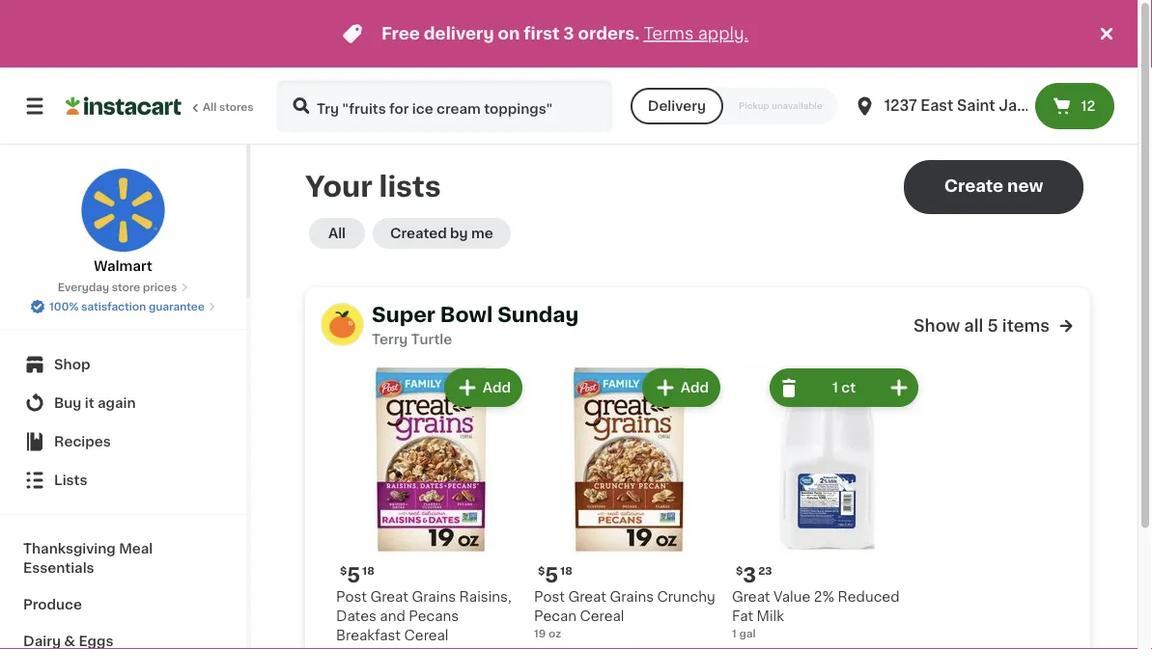 Task type: vqa. For each thing, say whether or not it's contained in the screenshot.
BOAR'S HEAD WHITE AMERICAN CHEESE $0.66/OZ
no



Task type: locate. For each thing, give the bounding box(es) containing it.
add button
[[446, 371, 521, 406], [644, 371, 719, 406]]

18 up pecan
[[560, 566, 573, 577]]

post for post great grains raisins, dates and pecans breakfast cereal
[[336, 591, 367, 605]]

1 horizontal spatial $ 5 18
[[538, 565, 573, 586]]

5 up pecan
[[545, 565, 558, 586]]

0 horizontal spatial post
[[336, 591, 367, 605]]

0 horizontal spatial add button
[[446, 371, 521, 406]]

recipes link
[[12, 423, 235, 462]]

all
[[964, 318, 983, 335]]

1 horizontal spatial add button
[[644, 371, 719, 406]]

dairy & eggs
[[23, 635, 113, 649]]

everyday store prices link
[[58, 280, 189, 296]]

post up pecan
[[534, 591, 565, 605]]

1 horizontal spatial post
[[534, 591, 565, 605]]

great up pecan
[[568, 591, 606, 605]]

0 horizontal spatial 1
[[732, 629, 737, 640]]

1 horizontal spatial great
[[568, 591, 606, 605]]

0 horizontal spatial all
[[203, 102, 217, 113]]

terms apply. link
[[644, 26, 748, 42]]

crunchy
[[657, 591, 715, 605]]

new
[[1007, 178, 1043, 195]]

create new button
[[904, 160, 1084, 214]]

1 add from the left
[[483, 381, 511, 395]]

&
[[64, 635, 75, 649]]

3 product group from the left
[[732, 365, 922, 650]]

5 for post great grains raisins, dates and pecans breakfast cereal
[[347, 565, 361, 586]]

$ 3 23
[[736, 565, 772, 586]]

18 up dates
[[362, 566, 375, 577]]

walmart link
[[81, 168, 166, 276]]

2 horizontal spatial product group
[[732, 365, 922, 650]]

shop link
[[12, 346, 235, 384]]

$ for post great grains raisins, dates and pecans breakfast cereal
[[340, 566, 347, 577]]

oz
[[549, 629, 561, 640]]

1 18 from the left
[[362, 566, 375, 577]]

add down super bowl sunday terry turtle
[[483, 381, 511, 395]]

$ left 23 at the bottom right of page
[[736, 566, 743, 577]]

lists
[[54, 474, 87, 488]]

great inside the post great grains crunchy pecan cereal 19 oz
[[568, 591, 606, 605]]

0 vertical spatial 3
[[563, 26, 574, 42]]

5 up dates
[[347, 565, 361, 586]]

again
[[98, 397, 136, 410]]

None search field
[[276, 79, 613, 133]]

100% satisfaction guarantee button
[[30, 296, 216, 315]]

1 grains from the left
[[412, 591, 456, 605]]

3 inside product group
[[743, 565, 756, 586]]

all left stores
[[203, 102, 217, 113]]

2 $ 5 18 from the left
[[538, 565, 573, 586]]

reduced
[[838, 591, 900, 605]]

1 horizontal spatial add
[[681, 381, 709, 395]]

create new
[[944, 178, 1043, 195]]

all
[[203, 102, 217, 113], [328, 227, 346, 240]]

great for and
[[370, 591, 408, 605]]

add
[[483, 381, 511, 395], [681, 381, 709, 395]]

post great grains crunchy pecan cereal 19 oz
[[534, 591, 715, 640]]

0 horizontal spatial grains
[[412, 591, 456, 605]]

1 vertical spatial all
[[328, 227, 346, 240]]

add button for post great grains raisins, dates and pecans breakfast cereal
[[446, 371, 521, 406]]

2 horizontal spatial $
[[736, 566, 743, 577]]

3 great from the left
[[732, 591, 770, 605]]

1 horizontal spatial grains
[[610, 591, 654, 605]]

1 horizontal spatial all
[[328, 227, 346, 240]]

items
[[1002, 318, 1050, 335]]

cereal inside the post great grains crunchy pecan cereal 19 oz
[[580, 610, 624, 624]]

0 horizontal spatial cereal
[[404, 630, 449, 643]]

cereal right pecan
[[580, 610, 624, 624]]

instacart logo image
[[66, 95, 182, 118]]

grains left crunchy
[[610, 591, 654, 605]]

post up dates
[[336, 591, 367, 605]]

turtle
[[411, 333, 452, 347]]

1237
[[884, 99, 917, 113]]

product group
[[336, 365, 526, 650], [534, 365, 724, 650], [732, 365, 922, 650]]

1 horizontal spatial cereal
[[580, 610, 624, 624]]

2 horizontal spatial 5
[[987, 318, 998, 335]]

0 horizontal spatial 3
[[563, 26, 574, 42]]

1 horizontal spatial $
[[538, 566, 545, 577]]

1 great from the left
[[370, 591, 408, 605]]

great up 'fat'
[[732, 591, 770, 605]]

1 left ct
[[832, 381, 838, 395]]

street
[[1052, 99, 1099, 113]]

1 horizontal spatial product group
[[534, 365, 724, 650]]

0 vertical spatial cereal
[[580, 610, 624, 624]]

2 grains from the left
[[610, 591, 654, 605]]

12 button
[[1035, 83, 1114, 129]]

0 horizontal spatial $
[[340, 566, 347, 577]]

grains inside post great grains raisins, dates and pecans breakfast cereal
[[412, 591, 456, 605]]

0 horizontal spatial add
[[483, 381, 511, 395]]

1 $ 5 18 from the left
[[340, 565, 375, 586]]

saint
[[957, 99, 995, 113]]

pecans
[[409, 610, 459, 624]]

3 left 23 at the bottom right of page
[[743, 565, 756, 586]]

grains inside the post great grains crunchy pecan cereal 19 oz
[[610, 591, 654, 605]]

thanksgiving meal essentials
[[23, 543, 153, 576]]

bowl
[[440, 305, 493, 325]]

23
[[758, 566, 772, 577]]

$ 5 18
[[340, 565, 375, 586], [538, 565, 573, 586]]

0 horizontal spatial 5
[[347, 565, 361, 586]]

0 horizontal spatial great
[[370, 591, 408, 605]]

2 add from the left
[[681, 381, 709, 395]]

0 vertical spatial all
[[203, 102, 217, 113]]

0 horizontal spatial 18
[[362, 566, 375, 577]]

3
[[563, 26, 574, 42], [743, 565, 756, 586]]

recipes
[[54, 436, 111, 449]]

2 add button from the left
[[644, 371, 719, 406]]

everyday store prices
[[58, 282, 177, 293]]

remove great value 2% reduced fat milk image
[[777, 377, 801, 400]]

product group containing 3
[[732, 365, 922, 650]]

18
[[362, 566, 375, 577], [560, 566, 573, 577]]

all down the your
[[328, 227, 346, 240]]

1 add button from the left
[[446, 371, 521, 406]]

stores
[[219, 102, 254, 113]]

1 left gal on the bottom
[[732, 629, 737, 640]]

1 vertical spatial 3
[[743, 565, 756, 586]]

2 great from the left
[[568, 591, 606, 605]]

post
[[336, 591, 367, 605], [534, 591, 565, 605]]

$ 5 18 for post great grains crunchy pecan cereal
[[538, 565, 573, 586]]

19
[[534, 629, 546, 640]]

your lists
[[305, 173, 441, 201]]

1 post from the left
[[336, 591, 367, 605]]

great
[[370, 591, 408, 605], [568, 591, 606, 605], [732, 591, 770, 605]]

2 post from the left
[[534, 591, 565, 605]]

2 $ from the left
[[538, 566, 545, 577]]

east
[[921, 99, 953, 113]]

2 horizontal spatial great
[[732, 591, 770, 605]]

post for post great grains crunchy pecan cereal 19 oz
[[534, 591, 565, 605]]

1 product group from the left
[[336, 365, 526, 650]]

0 horizontal spatial product group
[[336, 365, 526, 650]]

great for cereal
[[568, 591, 606, 605]]

great inside post great grains raisins, dates and pecans breakfast cereal
[[370, 591, 408, 605]]

$ for post great grains crunchy pecan cereal
[[538, 566, 545, 577]]

sunday
[[497, 305, 579, 325]]

5 right all
[[987, 318, 998, 335]]

$ up dates
[[340, 566, 347, 577]]

by
[[450, 227, 468, 240]]

5
[[987, 318, 998, 335], [347, 565, 361, 586], [545, 565, 558, 586]]

$ inside $ 3 23
[[736, 566, 743, 577]]

$ 5 18 up dates
[[340, 565, 375, 586]]

1 horizontal spatial 5
[[545, 565, 558, 586]]

1 vertical spatial 1
[[732, 629, 737, 640]]

3 right first
[[563, 26, 574, 42]]

cereal down 'pecans'
[[404, 630, 449, 643]]

add for post great grains crunchy pecan cereal
[[681, 381, 709, 395]]

$ 5 18 up pecan
[[538, 565, 573, 586]]

grains up 'pecans'
[[412, 591, 456, 605]]

add left remove great value 2% reduced fat milk icon
[[681, 381, 709, 395]]

great up and
[[370, 591, 408, 605]]

0 vertical spatial 1
[[832, 381, 838, 395]]

0 horizontal spatial $ 5 18
[[340, 565, 375, 586]]

18 for post great grains raisins, dates and pecans breakfast cereal
[[362, 566, 375, 577]]

all stores
[[203, 102, 254, 113]]

1 horizontal spatial 3
[[743, 565, 756, 586]]

1 horizontal spatial 18
[[560, 566, 573, 577]]

2 18 from the left
[[560, 566, 573, 577]]

all inside button
[[328, 227, 346, 240]]

3 $ from the left
[[736, 566, 743, 577]]

post inside the post great grains crunchy pecan cereal 19 oz
[[534, 591, 565, 605]]

1 $ from the left
[[340, 566, 347, 577]]

1 vertical spatial cereal
[[404, 630, 449, 643]]

limited time offer region
[[0, 0, 1095, 68]]

created by me
[[390, 227, 493, 240]]

created by me button
[[373, 218, 511, 249]]

1
[[832, 381, 838, 395], [732, 629, 737, 640]]

post inside post great grains raisins, dates and pecans breakfast cereal
[[336, 591, 367, 605]]

create
[[944, 178, 1004, 195]]

lists
[[379, 173, 441, 201]]

$ up pecan
[[538, 566, 545, 577]]

guarantee
[[149, 302, 205, 312]]

super bowl sunday terry turtle
[[372, 305, 579, 347]]

all for all
[[328, 227, 346, 240]]



Task type: describe. For each thing, give the bounding box(es) containing it.
3 inside the limited time offer region
[[563, 26, 574, 42]]

show
[[914, 318, 960, 335]]

grains for cereal
[[610, 591, 654, 605]]

100%
[[49, 302, 79, 312]]

delivery
[[648, 99, 706, 113]]

dairy
[[23, 635, 61, 649]]

show all 5 items
[[914, 318, 1050, 335]]

cereal inside post great grains raisins, dates and pecans breakfast cereal
[[404, 630, 449, 643]]

buy it again
[[54, 397, 136, 410]]

milk
[[757, 610, 784, 624]]

me
[[471, 227, 493, 240]]

dates
[[336, 610, 376, 624]]

all button
[[309, 218, 365, 249]]

100% satisfaction guarantee
[[49, 302, 205, 312]]

dairy & eggs link
[[12, 624, 235, 650]]

18 for post great grains crunchy pecan cereal
[[560, 566, 573, 577]]

great value 2% reduced fat milk 1 gal
[[732, 591, 900, 640]]

apply.
[[698, 26, 748, 42]]

breakfast
[[336, 630, 401, 643]]

1237 east saint james street button
[[853, 79, 1099, 133]]

buy it again link
[[12, 384, 235, 423]]

and
[[380, 610, 405, 624]]

james
[[999, 99, 1049, 113]]

everyday
[[58, 282, 109, 293]]

walmart
[[94, 260, 152, 273]]

Search field
[[278, 81, 611, 131]]

1 ct
[[832, 381, 856, 395]]

raisins,
[[459, 591, 511, 605]]

delivery
[[424, 26, 494, 42]]

1 horizontal spatial 1
[[832, 381, 838, 395]]

store
[[112, 282, 140, 293]]

ct
[[841, 381, 856, 395]]

eggs
[[79, 635, 113, 649]]

walmart logo image
[[81, 168, 166, 253]]

orders.
[[578, 26, 640, 42]]

it
[[85, 397, 94, 410]]

increment quantity of great value 2% reduced fat milk image
[[888, 377, 911, 400]]

$ 5 18 for post great grains raisins, dates and pecans breakfast cereal
[[340, 565, 375, 586]]

pecan
[[534, 610, 577, 624]]

terry
[[372, 333, 408, 347]]

thanksgiving meal essentials link
[[12, 531, 235, 587]]

lists link
[[12, 462, 235, 500]]

add button for post great grains crunchy pecan cereal
[[644, 371, 719, 406]]

free delivery on first 3 orders. terms apply.
[[381, 26, 748, 42]]

prices
[[143, 282, 177, 293]]

all stores link
[[66, 79, 255, 133]]

grains for and
[[412, 591, 456, 605]]

satisfaction
[[81, 302, 146, 312]]

terms
[[644, 26, 694, 42]]

produce link
[[12, 587, 235, 624]]

all for all stores
[[203, 102, 217, 113]]

first
[[524, 26, 560, 42]]

produce
[[23, 599, 82, 612]]

created
[[390, 227, 447, 240]]

on
[[498, 26, 520, 42]]

fat
[[732, 610, 753, 624]]

value
[[774, 591, 810, 605]]

5 for post great grains crunchy pecan cereal
[[545, 565, 558, 586]]

service type group
[[630, 88, 838, 125]]

super
[[372, 305, 435, 325]]

$ for great value 2% reduced fat milk
[[736, 566, 743, 577]]

great inside great value 2% reduced fat milk 1 gal
[[732, 591, 770, 605]]

thanksgiving
[[23, 543, 116, 556]]

your
[[305, 173, 373, 201]]

gal
[[739, 629, 756, 640]]

buy
[[54, 397, 81, 410]]

delivery button
[[630, 88, 723, 125]]

12
[[1081, 99, 1095, 113]]

meal
[[119, 543, 153, 556]]

2 product group from the left
[[534, 365, 724, 650]]

1 inside great value 2% reduced fat milk 1 gal
[[732, 629, 737, 640]]

post great grains raisins, dates and pecans breakfast cereal
[[336, 591, 511, 643]]

shop
[[54, 358, 90, 372]]

free
[[381, 26, 420, 42]]

1237 east saint james street
[[884, 99, 1099, 113]]

add for post great grains raisins, dates and pecans breakfast cereal
[[483, 381, 511, 395]]

essentials
[[23, 562, 94, 576]]

2%
[[814, 591, 834, 605]]



